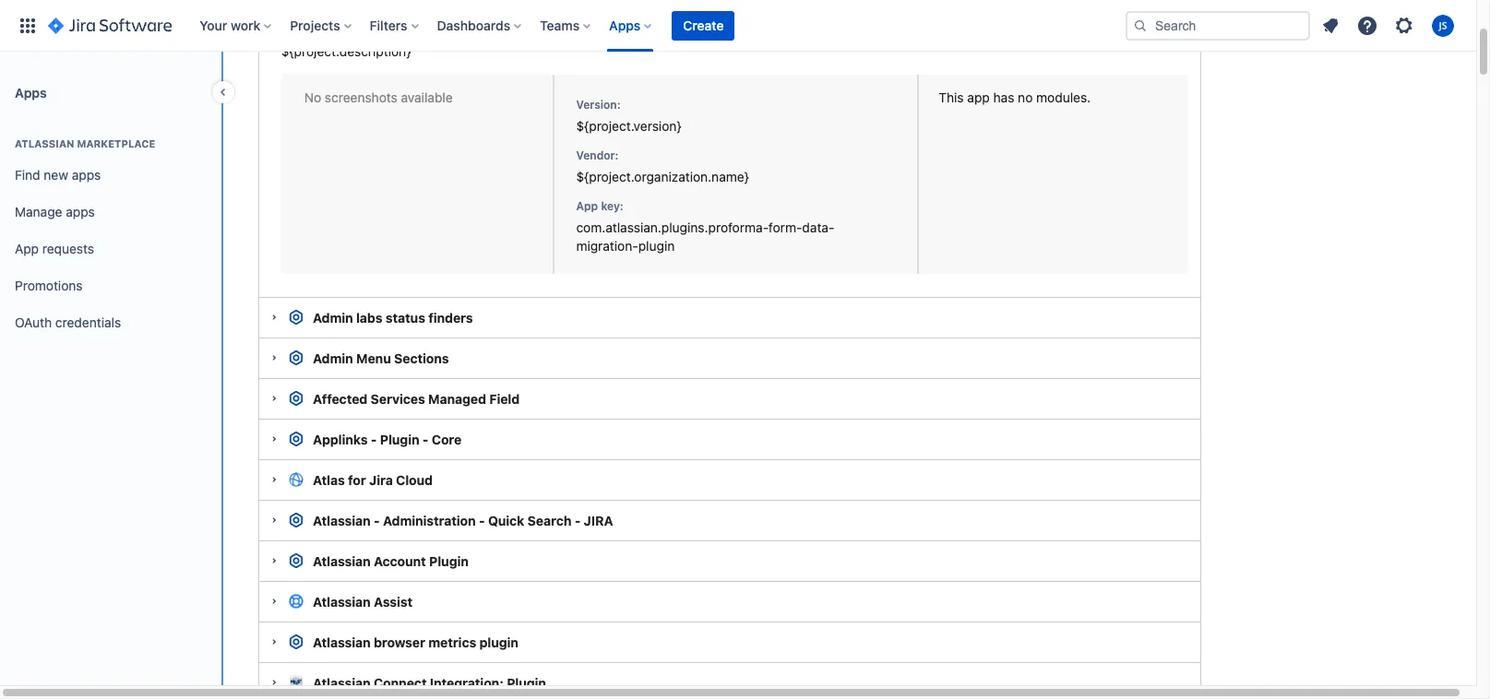 Task type: describe. For each thing, give the bounding box(es) containing it.
atlassian assist
[[313, 594, 413, 610]]

has
[[994, 90, 1015, 105]]

administration
[[383, 513, 476, 529]]

primary element
[[11, 0, 1126, 51]]

promotions
[[15, 277, 83, 293]]

atlassian marketplace
[[15, 138, 155, 150]]

atlassian browser metrics plugin
[[313, 635, 519, 651]]

app
[[968, 90, 990, 105]]

data-
[[803, 220, 835, 236]]

find new apps
[[15, 167, 101, 182]]

jira
[[584, 513, 613, 529]]

apps inside manage apps link
[[66, 204, 95, 219]]

plugin inside app key: com.atlassian.plugins.proforma-form-data- migration-plugin
[[639, 238, 675, 254]]

applinks
[[313, 432, 368, 447]]

- right the applinks on the bottom left
[[371, 432, 377, 447]]

app key: com.atlassian.plugins.proforma-form-data- migration-plugin
[[576, 200, 835, 254]]

atlassian connect integration: plugin
[[313, 676, 547, 691]]

2 vertical spatial plugin
[[507, 676, 547, 691]]

cloud
[[396, 472, 433, 488]]

apps button
[[604, 11, 659, 40]]

atlassian account plugin
[[313, 554, 469, 569]]

manage
[[15, 204, 62, 219]]

version: ${project.version}
[[576, 98, 682, 134]]

version:
[[576, 98, 621, 112]]

- left the jira
[[575, 513, 581, 529]]

search image
[[1134, 18, 1148, 33]]

this
[[939, 90, 964, 105]]

your profile and settings image
[[1433, 14, 1455, 36]]

app for app key: com.atlassian.plugins.proforma-form-data- migration-plugin
[[576, 200, 598, 213]]

search
[[528, 513, 572, 529]]

services
[[371, 391, 425, 407]]

${project.description}
[[281, 44, 411, 59]]

- down atlas for jira cloud
[[374, 513, 380, 529]]

quick
[[488, 513, 525, 529]]

your work
[[200, 17, 261, 33]]

- left the quick
[[479, 513, 485, 529]]

admin menu sections
[[313, 351, 449, 366]]

credentials
[[55, 314, 121, 330]]

integration:
[[430, 676, 504, 691]]

metrics
[[429, 635, 476, 651]]

find
[[15, 167, 40, 182]]

affected services managed field
[[313, 391, 520, 407]]

manage apps
[[15, 204, 95, 219]]

finders
[[429, 310, 473, 326]]

dashboards
[[437, 17, 511, 33]]

assist
[[374, 594, 413, 610]]

help image
[[1357, 14, 1379, 36]]

field
[[490, 391, 520, 407]]

key:
[[601, 200, 624, 213]]

available
[[401, 90, 453, 105]]

create
[[683, 17, 724, 33]]

appswitcher icon image
[[17, 14, 39, 36]]

promotions link
[[7, 268, 214, 305]]

menu
[[356, 351, 391, 366]]

connect
[[374, 676, 427, 691]]

teams button
[[535, 11, 598, 40]]

${project.organization.name}
[[576, 169, 749, 185]]

atlassian for atlassian marketplace
[[15, 138, 74, 150]]

modules.
[[1037, 90, 1091, 105]]

apps inside find new apps link
[[72, 167, 101, 182]]

atlassian for atlassian browser metrics plugin
[[313, 635, 371, 651]]

marketplace
[[77, 138, 155, 150]]

${project.version}
[[576, 118, 682, 134]]

affected
[[313, 391, 368, 407]]

projects button
[[285, 11, 359, 40]]



Task type: vqa. For each thing, say whether or not it's contained in the screenshot.
Choose
no



Task type: locate. For each thing, give the bounding box(es) containing it.
your
[[200, 17, 227, 33]]

atlassian left connect
[[313, 676, 371, 691]]

1 horizontal spatial plugin
[[639, 238, 675, 254]]

filters button
[[364, 11, 426, 40]]

1 vertical spatial app
[[15, 241, 39, 256]]

plugin down the services
[[380, 432, 420, 447]]

app for app requests
[[15, 241, 39, 256]]

atlassian for atlassian assist
[[313, 594, 371, 610]]

migration-
[[576, 238, 639, 254]]

app inside app key: com.atlassian.plugins.proforma-form-data- migration-plugin
[[576, 200, 598, 213]]

atlassian left assist at the left
[[313, 594, 371, 610]]

no screenshots available
[[304, 90, 453, 105]]

core
[[432, 432, 462, 447]]

0 vertical spatial admin
[[313, 310, 353, 326]]

oauth
[[15, 314, 52, 330]]

1 vertical spatial plugin
[[429, 554, 469, 569]]

atlassian for atlassian connect integration: plugin
[[313, 676, 371, 691]]

browser
[[374, 635, 426, 651]]

teams
[[540, 17, 580, 33]]

atlassian marketplace group
[[7, 118, 214, 347]]

apps down appswitcher icon
[[15, 84, 47, 100]]

0 vertical spatial apps
[[609, 17, 641, 33]]

plugin
[[380, 432, 420, 447], [429, 554, 469, 569], [507, 676, 547, 691]]

app left key:
[[576, 200, 598, 213]]

-
[[371, 432, 377, 447], [423, 432, 429, 447], [374, 513, 380, 529], [479, 513, 485, 529], [575, 513, 581, 529]]

status
[[386, 310, 425, 326]]

1 vertical spatial admin
[[313, 351, 353, 366]]

atlas
[[313, 472, 345, 488]]

apps
[[609, 17, 641, 33], [15, 84, 47, 100]]

atlassian inside group
[[15, 138, 74, 150]]

0 horizontal spatial app
[[15, 241, 39, 256]]

0 horizontal spatial plugin
[[480, 635, 519, 651]]

1 vertical spatial apps
[[15, 84, 47, 100]]

admin for admin menu sections
[[313, 351, 353, 366]]

0 vertical spatial plugin
[[380, 432, 420, 447]]

find new apps link
[[7, 157, 214, 194]]

plugin
[[639, 238, 675, 254], [480, 635, 519, 651]]

apps inside dropdown button
[[609, 17, 641, 33]]

vendor: ${project.organization.name}
[[576, 149, 749, 185]]

jira
[[369, 472, 393, 488]]

atlassian for atlassian account plugin
[[313, 554, 371, 569]]

app
[[576, 200, 598, 213], [15, 241, 39, 256]]

plugin right integration: at the left
[[507, 676, 547, 691]]

manage apps link
[[7, 194, 214, 231]]

oauth credentials link
[[7, 305, 214, 342]]

new
[[44, 167, 68, 182]]

vendor:
[[576, 149, 619, 163]]

dashboards button
[[432, 11, 529, 40]]

atlassian for atlassian - administration - quick search - jira
[[313, 513, 371, 529]]

labs
[[356, 310, 383, 326]]

your work button
[[194, 11, 279, 40]]

sections
[[394, 351, 449, 366]]

atlassian down atlassian assist
[[313, 635, 371, 651]]

1 vertical spatial plugin
[[480, 635, 519, 651]]

account
[[374, 554, 426, 569]]

0 vertical spatial apps
[[72, 167, 101, 182]]

apps right "new"
[[72, 167, 101, 182]]

atlassian
[[15, 138, 74, 150], [313, 513, 371, 529], [313, 554, 371, 569], [313, 594, 371, 610], [313, 635, 371, 651], [313, 676, 371, 691]]

atlassian - administration - quick search - jira
[[313, 513, 613, 529]]

plugin down atlassian - administration - quick search - jira
[[429, 554, 469, 569]]

admin left labs
[[313, 310, 353, 326]]

screenshots
[[325, 90, 398, 105]]

notifications image
[[1320, 14, 1342, 36]]

this app has no modules.
[[939, 90, 1091, 105]]

admin labs status finders
[[313, 310, 473, 326]]

0 vertical spatial plugin
[[639, 238, 675, 254]]

managed
[[428, 391, 486, 407]]

2 admin from the top
[[313, 351, 353, 366]]

create button
[[672, 11, 735, 40]]

plugin down com.atlassian.plugins.proforma-
[[639, 238, 675, 254]]

form-
[[769, 220, 803, 236]]

atlassian down atlas
[[313, 513, 371, 529]]

no
[[1018, 90, 1033, 105]]

plugin for account
[[429, 554, 469, 569]]

atlas for jira cloud
[[313, 472, 433, 488]]

projects
[[290, 17, 340, 33]]

1 horizontal spatial app
[[576, 200, 598, 213]]

apps
[[72, 167, 101, 182], [66, 204, 95, 219]]

banner containing your work
[[0, 0, 1477, 52]]

1 vertical spatial apps
[[66, 204, 95, 219]]

oauth credentials
[[15, 314, 121, 330]]

banner
[[0, 0, 1477, 52]]

app requests
[[15, 241, 94, 256]]

app inside atlassian marketplace group
[[15, 241, 39, 256]]

no
[[304, 90, 321, 105]]

1 horizontal spatial plugin
[[429, 554, 469, 569]]

atlassian up atlassian assist
[[313, 554, 371, 569]]

1 horizontal spatial apps
[[609, 17, 641, 33]]

applinks - plugin - core
[[313, 432, 462, 447]]

admin left menu
[[313, 351, 353, 366]]

admin for admin labs status finders
[[313, 310, 353, 326]]

app down manage at the top left of the page
[[15, 241, 39, 256]]

admin
[[313, 310, 353, 326], [313, 351, 353, 366]]

app requests link
[[7, 231, 214, 268]]

0 horizontal spatial apps
[[15, 84, 47, 100]]

Search field
[[1126, 11, 1311, 40]]

${project.name}
[[313, 6, 416, 21]]

1 admin from the top
[[313, 310, 353, 326]]

0 horizontal spatial plugin
[[380, 432, 420, 447]]

requests
[[42, 241, 94, 256]]

com.atlassian.plugins.proforma-
[[576, 220, 769, 236]]

jira software image
[[48, 14, 172, 36], [48, 14, 172, 36]]

settings image
[[1394, 14, 1416, 36]]

work
[[231, 17, 261, 33]]

apps right 'teams' popup button
[[609, 17, 641, 33]]

0 vertical spatial app
[[576, 200, 598, 213]]

filters
[[370, 17, 408, 33]]

apps up requests
[[66, 204, 95, 219]]

plugin right metrics
[[480, 635, 519, 651]]

atlassian up "new"
[[15, 138, 74, 150]]

for
[[348, 472, 366, 488]]

2 horizontal spatial plugin
[[507, 676, 547, 691]]

- left the core
[[423, 432, 429, 447]]

plugin for -
[[380, 432, 420, 447]]



